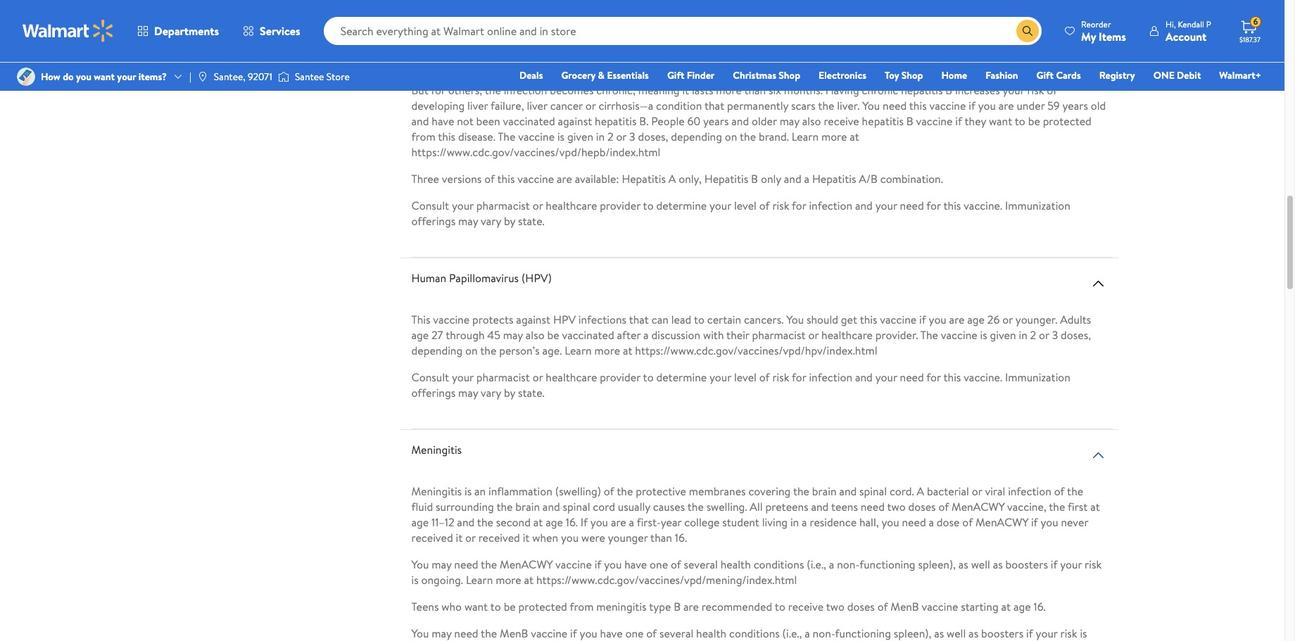 Task type: locate. For each thing, give the bounding box(es) containing it.
1 consult from the top
[[411, 0, 449, 13]]

3 consult your pharmacist or healthcare provider to determine your level of risk for infection and your need for this vaccine. immunization offerings may vary by state. from the top
[[411, 370, 1071, 401]]

2 vertical spatial offerings
[[411, 385, 456, 401]]

vaccine right this
[[433, 312, 470, 327]]

protected down cards
[[1043, 113, 1092, 129]]

of left usually
[[604, 484, 614, 499]]

0 horizontal spatial shop
[[779, 68, 800, 82]]

0 horizontal spatial in
[[596, 129, 605, 144]]

 image
[[17, 68, 35, 86], [278, 70, 289, 84], [197, 71, 208, 82]]

on left 45
[[465, 343, 478, 358]]

1 horizontal spatial depending
[[671, 129, 722, 144]]

reorder
[[1081, 18, 1111, 30]]

1 horizontal spatial from
[[570, 599, 594, 615]]

than down christmas
[[744, 82, 766, 98]]

1 vertical spatial a
[[917, 484, 924, 499]]

6
[[1253, 16, 1258, 28]]

2 vertical spatial want
[[464, 599, 488, 615]]

meningitis for meningitis is an inflammation (swelling) of the protective membranes covering the brain and spinal cord. a bacterial or viral infection of the fluid surrounding the brain and spinal cord usually causes the swelling.  all preteens and teens need two doses of menacwy vaccine, the first at age 11–12 and the second at age 16. if you are a first-year college student living in a residence hall, you need a dose of menacwy if you never received it or received it when you were younger than 16.
[[411, 484, 462, 499]]

the left person's
[[480, 343, 496, 358]]

meningitis up 11–12 in the bottom of the page
[[411, 484, 462, 499]]

hepatitis up 'liver.'
[[828, 67, 870, 82]]

Walmart Site-Wide search field
[[324, 17, 1042, 45]]

learn inside this vaccine protects against hpv infections that can lead to certain cancers. you should get this vaccine if you are age 26 or younger. adults age 27 through 45 may also be vaccinated after a discussion with their pharmacist or healthcare provider. the vaccine is given in 2 or 3 doses, depending on the person's age. learn more at https://www.cdc.gov/vaccines/vpd/hpv/index.html
[[565, 343, 592, 358]]

your inside hepatitis b is a serious liver infection caused by the hepatitis b virus. for most people, hepatitis b is short term and lasts less than six months. but for others, the infection becomes chronic, meaning it lasts more than six months. having chronic hepatitis b increases your risk of developing liver failure, liver cancer or cirrhosis—a condition that permanently scars the liver. you need this vaccine if you are under 59 years old and have not been vaccinated against hepatitis b. people 60 years and older may also receive hepatitis b vaccine if they want to be protected from this disease. the vaccine is given in 2 or 3 doses, depending on the brand. learn more at https://www.cdc.gov/vaccines/vpd/hepb/index.html
[[1003, 82, 1025, 98]]

through
[[446, 327, 485, 343]]

items
[[1099, 29, 1126, 44]]

risk inside hepatitis b is a serious liver infection caused by the hepatitis b virus. for most people, hepatitis b is short term and lasts less than six months. but for others, the infection becomes chronic, meaning it lasts more than six months. having chronic hepatitis b increases your risk of developing liver failure, liver cancer or cirrhosis—a condition that permanently scars the liver. you need this vaccine if you are under 59 years old and have not been vaccinated against hepatitis b. people 60 years and older may also receive hepatitis b vaccine if they want to be protected from this disease. the vaccine is given in 2 or 3 doses, depending on the brand. learn more at https://www.cdc.gov/vaccines/vpd/hepb/index.html
[[1027, 82, 1044, 98]]

have inside hepatitis b is a serious liver infection caused by the hepatitis b virus. for most people, hepatitis b is short term and lasts less than six months. but for others, the infection becomes chronic, meaning it lasts more than six months. having chronic hepatitis b increases your risk of developing liver failure, liver cancer or cirrhosis—a condition that permanently scars the liver. you need this vaccine if you are under 59 years old and have not been vaccinated against hepatitis b. people 60 years and older may also receive hepatitis b vaccine if they want to be protected from this disease. the vaccine is given in 2 or 3 doses, depending on the brand. learn more at https://www.cdc.gov/vaccines/vpd/hepb/index.html
[[432, 113, 454, 129]]

caused
[[592, 67, 626, 82]]

1 vertical spatial be
[[547, 327, 559, 343]]

consult up hepatitis b
[[411, 0, 449, 13]]

menacwy
[[952, 499, 1005, 515], [976, 515, 1028, 530], [500, 557, 553, 572]]

more
[[716, 82, 742, 98], [821, 129, 847, 144], [594, 343, 620, 358], [496, 572, 521, 588]]

1 vertical spatial have
[[624, 557, 647, 572]]

2 vertical spatial consult
[[411, 370, 449, 385]]

3 left b.
[[629, 129, 635, 144]]

starting
[[961, 599, 999, 615]]

2 vertical spatial provider
[[600, 370, 641, 385]]

b.
[[639, 113, 649, 129]]

0 horizontal spatial gift
[[667, 68, 684, 82]]

have
[[432, 113, 454, 129], [624, 557, 647, 572]]

2 vaccine. from the top
[[964, 198, 1002, 213]]

learn right age. on the left bottom of the page
[[565, 343, 592, 358]]

16.
[[566, 515, 578, 530], [675, 530, 687, 546], [1034, 599, 1046, 615]]

two right hall,
[[887, 499, 906, 515]]

also left hpv at the left
[[526, 327, 545, 343]]

only
[[761, 171, 781, 187]]

human papillomavirus (hpv) image
[[1090, 275, 1107, 292]]

lasts
[[967, 67, 988, 82], [692, 82, 713, 98]]

spinal
[[859, 484, 887, 499], [563, 499, 590, 515]]

0 vertical spatial a
[[668, 171, 676, 187]]

on
[[725, 129, 737, 144], [465, 343, 478, 358]]

0 horizontal spatial received
[[411, 530, 453, 546]]

meningitis
[[411, 442, 462, 458], [411, 484, 462, 499]]

a inside hepatitis b is a serious liver infection caused by the hepatitis b virus. for most people, hepatitis b is short term and lasts less than six months. but for others, the infection becomes chronic, meaning it lasts more than six months. having chronic hepatitis b increases your risk of developing liver failure, liver cancer or cirrhosis—a condition that permanently scars the liver. you need this vaccine if you are under 59 years old and have not been vaccinated against hepatitis b. people 60 years and older may also receive hepatitis b vaccine if they want to be protected from this disease. the vaccine is given in 2 or 3 doses, depending on the brand. learn more at https://www.cdc.gov/vaccines/vpd/hepb/index.html
[[478, 67, 483, 82]]

may
[[458, 13, 478, 29], [780, 113, 800, 129], [458, 213, 478, 229], [503, 327, 523, 343], [458, 385, 478, 401], [432, 557, 452, 572]]

swelling.
[[706, 499, 747, 515]]

items?
[[138, 70, 167, 84]]

may inside this vaccine protects against hpv infections that can lead to certain cancers. you should get this vaccine if you are age 26 or younger. adults age 27 through 45 may also be vaccinated after a discussion with their pharmacist or healthcare provider. the vaccine is given in 2 or 3 doses, depending on the person's age. learn more at https://www.cdc.gov/vaccines/vpd/hpv/index.html
[[503, 327, 523, 343]]

Search search field
[[324, 17, 1042, 45]]

in inside meningitis is an inflammation (swelling) of the protective membranes covering the brain and spinal cord. a bacterial or viral infection of the fluid surrounding the brain and spinal cord usually causes the swelling.  all preteens and teens need two doses of menacwy vaccine, the first at age 11–12 and the second at age 16. if you are a first-year college student living in a residence hall, you need a dose of menacwy if you never received it or received it when you were younger than 16.
[[790, 515, 799, 530]]

short
[[892, 67, 918, 82]]

years right 60
[[703, 113, 729, 129]]

six down christmas shop
[[769, 82, 781, 98]]

0 horizontal spatial months.
[[784, 82, 823, 98]]

deals link
[[513, 68, 549, 83]]

in inside hepatitis b is a serious liver infection caused by the hepatitis b virus. for most people, hepatitis b is short term and lasts less than six months. but for others, the infection becomes chronic, meaning it lasts more than six months. having chronic hepatitis b increases your risk of developing liver failure, liver cancer or cirrhosis—a condition that permanently scars the liver. you need this vaccine if you are under 59 years old and have not been vaccinated against hepatitis b. people 60 years and older may also receive hepatitis b vaccine if they want to be protected from this disease. the vaccine is given in 2 or 3 doses, depending on the brand. learn more at https://www.cdc.gov/vaccines/vpd/hepb/index.html
[[596, 129, 605, 144]]

0 vertical spatial 2
[[607, 129, 613, 144]]

1 horizontal spatial that
[[705, 98, 724, 113]]

0 vertical spatial vaccine.
[[964, 0, 1002, 13]]

fluid
[[411, 499, 433, 515]]

1 horizontal spatial  image
[[197, 71, 208, 82]]

age left 27
[[411, 327, 429, 343]]

0 horizontal spatial 2
[[607, 129, 613, 144]]

need down cord.
[[902, 515, 926, 530]]

0 vertical spatial determine
[[656, 0, 707, 13]]

1 vary from the top
[[481, 13, 501, 29]]

1 vertical spatial consult your pharmacist or healthcare provider to determine your level of risk for infection and your need for this vaccine. immunization offerings may vary by state.
[[411, 198, 1071, 229]]

1 received from the left
[[411, 530, 453, 546]]

residence
[[810, 515, 857, 530]]

vaccinated
[[503, 113, 555, 129], [562, 327, 614, 343]]

1 vertical spatial vaccine.
[[964, 198, 1002, 213]]

0 vertical spatial in
[[596, 129, 605, 144]]

depending down condition
[[671, 129, 722, 144]]

1 vertical spatial vaccinated
[[562, 327, 614, 343]]

a inside meningitis is an inflammation (swelling) of the protective membranes covering the brain and spinal cord. a bacterial or viral infection of the fluid surrounding the brain and spinal cord usually causes the swelling.  all preteens and teens need two doses of menacwy vaccine, the first at age 11–12 and the second at age 16. if you are a first-year college student living in a residence hall, you need a dose of menacwy if you never received it or received it when you were younger than 16.
[[917, 484, 924, 499]]

https://www.cdc.gov/vaccines/vpd/hepb/index.html
[[411, 144, 661, 160]]

0 horizontal spatial  image
[[17, 68, 35, 86]]

1 vertical spatial immunization
[[1005, 198, 1071, 213]]

$187.37
[[1239, 34, 1261, 44]]

1 vertical spatial vary
[[481, 213, 501, 229]]

at inside you may need the menacwy vaccine if you have one of several health conditions (i.e., a non-functioning spleen), as well as boosters if your risk is ongoing. learn more at https://www.cdc.gov/vaccines/vpd/mening/index.html
[[524, 572, 534, 588]]

0 horizontal spatial on
[[465, 343, 478, 358]]

gift for gift finder
[[667, 68, 684, 82]]

vaccinated up https://www.cdc.gov/vaccines/vpd/hepb/index.html at the top of page
[[503, 113, 555, 129]]

cord.
[[890, 484, 914, 499]]

1 horizontal spatial than
[[744, 82, 766, 98]]

cord
[[593, 499, 615, 515]]

2 vertical spatial level
[[734, 370, 757, 385]]

having
[[825, 82, 859, 98]]

1 vertical spatial receive
[[788, 599, 824, 615]]

protected
[[1043, 113, 1092, 129], [518, 599, 567, 615]]

1 horizontal spatial against
[[558, 113, 592, 129]]

the down second
[[481, 557, 497, 572]]

(swelling)
[[555, 484, 601, 499]]

b left the toy
[[872, 67, 879, 82]]

years
[[1062, 98, 1088, 113], [703, 113, 729, 129]]

0 vertical spatial doses
[[908, 499, 936, 515]]

gift left cards
[[1036, 68, 1054, 82]]

doses, down condition
[[638, 129, 668, 144]]

depending inside hepatitis b is a serious liver infection caused by the hepatitis b virus. for most people, hepatitis b is short term and lasts less than six months. but for others, the infection becomes chronic, meaning it lasts more than six months. having chronic hepatitis b increases your risk of developing liver failure, liver cancer or cirrhosis—a condition that permanently scars the liver. you need this vaccine if you are under 59 years old and have not been vaccinated against hepatitis b. people 60 years and older may also receive hepatitis b vaccine if they want to be protected from this disease. the vaccine is given in 2 or 3 doses, depending on the brand. learn more at https://www.cdc.gov/vaccines/vpd/hepb/index.html
[[671, 129, 722, 144]]

0 horizontal spatial have
[[432, 113, 454, 129]]

in inside this vaccine protects against hpv infections that can lead to certain cancers. you should get this vaccine if you are age 26 or younger. adults age 27 through 45 may also be vaccinated after a discussion with their pharmacist or healthcare provider. the vaccine is given in 2 or 3 doses, depending on the person's age. learn more at https://www.cdc.gov/vaccines/vpd/hpv/index.html
[[1019, 327, 1027, 343]]

0 horizontal spatial given
[[567, 129, 593, 144]]

the right chronic,
[[642, 67, 658, 82]]

0 vertical spatial against
[[558, 113, 592, 129]]

0 vertical spatial provider
[[600, 0, 641, 13]]

need
[[900, 0, 924, 13], [883, 98, 907, 113], [900, 198, 924, 213], [900, 370, 924, 385], [861, 499, 885, 515], [902, 515, 926, 530], [454, 557, 478, 572]]

you may need the menacwy vaccine if you have one of several health conditions (i.e., a non-functioning spleen), as well as boosters if your risk is ongoing. learn more at https://www.cdc.gov/vaccines/vpd/mening/index.html
[[411, 557, 1102, 588]]

debit
[[1177, 68, 1201, 82]]

3 offerings from the top
[[411, 385, 456, 401]]

were
[[581, 530, 605, 546]]

determine up search search box
[[656, 0, 707, 13]]

menacwy down the when
[[500, 557, 553, 572]]

also inside hepatitis b is a serious liver infection caused by the hepatitis b virus. for most people, hepatitis b is short term and lasts less than six months. but for others, the infection becomes chronic, meaning it lasts more than six months. having chronic hepatitis b increases your risk of developing liver failure, liver cancer or cirrhosis—a condition that permanently scars the liver. you need this vaccine if you are under 59 years old and have not been vaccinated against hepatitis b. people 60 years and older may also receive hepatitis b vaccine if they want to be protected from this disease. the vaccine is given in 2 or 3 doses, depending on the brand. learn more at https://www.cdc.gov/vaccines/vpd/hepb/index.html
[[802, 113, 821, 129]]

3 state. from the top
[[518, 385, 545, 401]]

0 vertical spatial 3
[[629, 129, 635, 144]]

2 level from the top
[[734, 198, 757, 213]]

2 vertical spatial you
[[411, 557, 429, 572]]

3 left adults
[[1052, 327, 1058, 343]]

2 vertical spatial state.
[[518, 385, 545, 401]]

to right who
[[490, 599, 501, 615]]

menacwy left the 'vaccine,'
[[952, 499, 1005, 515]]

2 meningitis from the top
[[411, 484, 462, 499]]

be
[[1028, 113, 1040, 129], [547, 327, 559, 343], [504, 599, 516, 615]]

spinal left "cord"
[[563, 499, 590, 515]]

1 horizontal spatial you
[[786, 312, 804, 327]]

is
[[468, 67, 475, 82], [882, 67, 889, 82], [557, 129, 565, 144], [980, 327, 987, 343], [465, 484, 472, 499], [411, 572, 419, 588]]

vaccine down were
[[555, 557, 592, 572]]

infection inside meningitis is an inflammation (swelling) of the protective membranes covering the brain and spinal cord. a bacterial or viral infection of the fluid surrounding the brain and spinal cord usually causes the swelling.  all preteens and teens need two doses of menacwy vaccine, the first at age 11–12 and the second at age 16. if you are a first-year college student living in a residence hall, you need a dose of menacwy if you never received it or received it when you were younger than 16.
[[1008, 484, 1051, 499]]

it inside hepatitis b is a serious liver infection caused by the hepatitis b virus. for most people, hepatitis b is short term and lasts less than six months. but for others, the infection becomes chronic, meaning it lasts more than six months. having chronic hepatitis b increases your risk of developing liver failure, liver cancer or cirrhosis—a condition that permanently scars the liver. you need this vaccine if you are under 59 years old and have not been vaccinated against hepatitis b. people 60 years and older may also receive hepatitis b vaccine if they want to be protected from this disease. the vaccine is given in 2 or 3 doses, depending on the brand. learn more at https://www.cdc.gov/vaccines/vpd/hepb/index.html
[[682, 82, 689, 98]]

0 horizontal spatial learn
[[466, 572, 493, 588]]

causes
[[653, 499, 685, 515]]

92071
[[248, 70, 272, 84]]

student
[[722, 515, 759, 530]]

risk inside you may need the menacwy vaccine if you have one of several health conditions (i.e., a non-functioning spleen), as well as boosters if your risk is ongoing. learn more at https://www.cdc.gov/vaccines/vpd/mening/index.html
[[1085, 557, 1102, 572]]

may down 11–12 in the bottom of the page
[[432, 557, 452, 572]]

learn inside you may need the menacwy vaccine if you have one of several health conditions (i.e., a non-functioning spleen), as well as boosters if your risk is ongoing. learn more at https://www.cdc.gov/vaccines/vpd/mening/index.html
[[466, 572, 493, 588]]

state. up the deals link
[[518, 13, 545, 29]]

1 horizontal spatial in
[[790, 515, 799, 530]]

at inside hepatitis b is a serious liver infection caused by the hepatitis b virus. for most people, hepatitis b is short term and lasts less than six months. but for others, the infection becomes chronic, meaning it lasts more than six months. having chronic hepatitis b increases your risk of developing liver failure, liver cancer or cirrhosis—a condition that permanently scars the liver. you need this vaccine if you are under 59 years old and have not been vaccinated against hepatitis b. people 60 years and older may also receive hepatitis b vaccine if they want to be protected from this disease. the vaccine is given in 2 or 3 doses, depending on the brand. learn more at https://www.cdc.gov/vaccines/vpd/hepb/index.html
[[850, 129, 859, 144]]

(i.e.,
[[807, 557, 826, 572]]

who
[[441, 599, 462, 615]]

the right others,
[[485, 82, 501, 98]]

0 horizontal spatial that
[[629, 312, 649, 327]]

if down home link
[[969, 98, 975, 113]]

home
[[941, 68, 967, 82]]

0 vertical spatial that
[[705, 98, 724, 113]]

0 vertical spatial also
[[802, 113, 821, 129]]

as left well
[[959, 557, 968, 572]]

kendall
[[1178, 18, 1204, 30]]

provider down available:
[[600, 198, 641, 213]]

2 horizontal spatial than
[[1011, 67, 1033, 82]]

2 horizontal spatial be
[[1028, 113, 1040, 129]]

3 immunization from the top
[[1005, 370, 1071, 385]]

2 vertical spatial learn
[[466, 572, 493, 588]]

services
[[260, 23, 300, 39]]

doses left dose
[[908, 499, 936, 515]]

more down second
[[496, 572, 521, 588]]

christmas shop
[[733, 68, 800, 82]]

or left the viral
[[972, 484, 982, 499]]

vaccine
[[929, 98, 966, 113], [916, 113, 953, 129], [518, 129, 555, 144], [517, 171, 554, 187], [433, 312, 470, 327], [880, 312, 917, 327], [941, 327, 977, 343], [555, 557, 592, 572], [922, 599, 958, 615]]

1 vertical spatial doses,
[[1061, 327, 1091, 343]]

may inside you may need the menacwy vaccine if you have one of several health conditions (i.e., a non-functioning spleen), as well as boosters if your risk is ongoing. learn more at https://www.cdc.gov/vaccines/vpd/mening/index.html
[[432, 557, 452, 572]]

1 horizontal spatial the
[[921, 327, 938, 343]]

but
[[411, 82, 428, 98]]

offerings down three
[[411, 213, 456, 229]]

at down the when
[[524, 572, 534, 588]]

2 inside hepatitis b is a serious liver infection caused by the hepatitis b virus. for most people, hepatitis b is short term and lasts less than six months. but for others, the infection becomes chronic, meaning it lasts more than six months. having chronic hepatitis b increases your risk of developing liver failure, liver cancer or cirrhosis—a condition that permanently scars the liver. you need this vaccine if you are under 59 years old and have not been vaccinated against hepatitis b. people 60 years and older may also receive hepatitis b vaccine if they want to be protected from this disease. the vaccine is given in 2 or 3 doses, depending on the brand. learn more at https://www.cdc.gov/vaccines/vpd/hepb/index.html
[[607, 129, 613, 144]]

1 vertical spatial you
[[786, 312, 804, 327]]

may inside hepatitis b is a serious liver infection caused by the hepatitis b virus. for most people, hepatitis b is short term and lasts less than six months. but for others, the infection becomes chronic, meaning it lasts more than six months. having chronic hepatitis b increases your risk of developing liver failure, liver cancer or cirrhosis—a condition that permanently scars the liver. you need this vaccine if you are under 59 years old and have not been vaccinated against hepatitis b. people 60 years and older may also receive hepatitis b vaccine if they want to be protected from this disease. the vaccine is given in 2 or 3 doses, depending on the brand. learn more at https://www.cdc.gov/vaccines/vpd/hepb/index.html
[[780, 113, 800, 129]]

doses inside meningitis is an inflammation (swelling) of the protective membranes covering the brain and spinal cord. a bacterial or viral infection of the fluid surrounding the brain and spinal cord usually causes the swelling.  all preteens and teens need two doses of menacwy vaccine, the first at age 11–12 and the second at age 16. if you are a first-year college student living in a residence hall, you need a dose of menacwy if you never received it or received it when you were younger than 16.
[[908, 499, 936, 515]]

1 vertical spatial doses
[[847, 599, 875, 615]]

you inside this vaccine protects against hpv infections that can lead to certain cancers. you should get this vaccine if you are age 26 or younger. adults age 27 through 45 may also be vaccinated after a discussion with their pharmacist or healthcare provider. the vaccine is given in 2 or 3 doses, depending on the person's age. learn more at https://www.cdc.gov/vaccines/vpd/hpv/index.html
[[929, 312, 947, 327]]

developing
[[411, 98, 465, 113]]

2 vertical spatial immunization
[[1005, 370, 1071, 385]]

never
[[1061, 515, 1088, 530]]

meningitis inside meningitis is an inflammation (swelling) of the protective membranes covering the brain and spinal cord. a bacterial or viral infection of the fluid surrounding the brain and spinal cord usually causes the swelling.  all preteens and teens need two doses of menacwy vaccine, the first at age 11–12 and the second at age 16. if you are a first-year college student living in a residence hall, you need a dose of menacwy if you never received it or received it when you were younger than 16.
[[411, 484, 462, 499]]

two inside meningitis is an inflammation (swelling) of the protective membranes covering the brain and spinal cord. a bacterial or viral infection of the fluid surrounding the brain and spinal cord usually causes the swelling.  all preteens and teens need two doses of menacwy vaccine, the first at age 11–12 and the second at age 16. if you are a first-year college student living in a residence hall, you need a dose of menacwy if you never received it or received it when you were younger than 16.
[[887, 499, 906, 515]]

may down versions
[[458, 213, 478, 229]]

0 horizontal spatial be
[[504, 599, 516, 615]]

risk
[[772, 0, 789, 13], [1027, 82, 1044, 98], [772, 198, 789, 213], [772, 370, 789, 385], [1085, 557, 1102, 572]]

1 vertical spatial offerings
[[411, 213, 456, 229]]

than up one
[[650, 530, 672, 546]]

1 horizontal spatial vaccinated
[[562, 327, 614, 343]]

brain up residence
[[812, 484, 837, 499]]

be inside hepatitis b is a serious liver infection caused by the hepatitis b virus. for most people, hepatitis b is short term and lasts less than six months. but for others, the infection becomes chronic, meaning it lasts more than six months. having chronic hepatitis b increases your risk of developing liver failure, liver cancer or cirrhosis—a condition that permanently scars the liver. you need this vaccine if you are under 59 years old and have not been vaccinated against hepatitis b. people 60 years and older may also receive hepatitis b vaccine if they want to be protected from this disease. the vaccine is given in 2 or 3 doses, depending on the brand. learn more at https://www.cdc.gov/vaccines/vpd/hepb/index.html
[[1028, 113, 1040, 129]]

2 received from the left
[[478, 530, 520, 546]]

deals
[[519, 68, 543, 82]]

0 vertical spatial consult your pharmacist or healthcare provider to determine your level of risk for infection and your need for this vaccine. immunization offerings may vary by state.
[[411, 0, 1071, 29]]

you down less
[[978, 98, 996, 113]]

0 horizontal spatial doses,
[[638, 129, 668, 144]]

1 vertical spatial consult
[[411, 198, 449, 213]]

0 horizontal spatial depending
[[411, 343, 463, 358]]

menacwy inside you may need the menacwy vaccine if you have one of several health conditions (i.e., a non-functioning spleen), as well as boosters if your risk is ongoing. learn more at https://www.cdc.gov/vaccines/vpd/mening/index.html
[[500, 557, 553, 572]]

0 vertical spatial consult
[[411, 0, 449, 13]]

1 level from the top
[[734, 0, 757, 13]]

the right "provider."
[[921, 327, 938, 343]]

given inside hepatitis b is a serious liver infection caused by the hepatitis b virus. for most people, hepatitis b is short term and lasts less than six months. but for others, the infection becomes chronic, meaning it lasts more than six months. having chronic hepatitis b increases your risk of developing liver failure, liver cancer or cirrhosis—a condition that permanently scars the liver. you need this vaccine if you are under 59 years old and have not been vaccinated against hepatitis b. people 60 years and older may also receive hepatitis b vaccine if they want to be protected from this disease. the vaccine is given in 2 or 3 doses, depending on the brand. learn more at https://www.cdc.gov/vaccines/vpd/hepb/index.html
[[567, 129, 593, 144]]

have left not
[[432, 113, 454, 129]]

first
[[1068, 499, 1088, 515]]

the right an
[[497, 499, 513, 515]]

your down a/b
[[875, 198, 897, 213]]

0 horizontal spatial as
[[959, 557, 968, 572]]

1 as from the left
[[959, 557, 968, 572]]

 image for how do you want your items?
[[17, 68, 35, 86]]

2 down cirrhosis—a
[[607, 129, 613, 144]]

risk up most
[[772, 0, 789, 13]]

gift inside "link"
[[667, 68, 684, 82]]

2 state. from the top
[[518, 213, 545, 229]]

hepatitis up but
[[411, 40, 455, 56]]

1 horizontal spatial years
[[1062, 98, 1088, 113]]

0 horizontal spatial vaccinated
[[503, 113, 555, 129]]

1 meningitis from the top
[[411, 442, 462, 458]]

that
[[705, 98, 724, 113], [629, 312, 649, 327]]

1 vertical spatial level
[[734, 198, 757, 213]]

0 horizontal spatial lasts
[[692, 82, 713, 98]]

usually
[[618, 499, 650, 515]]

disease.
[[458, 129, 495, 144]]

the left the brand. in the top of the page
[[740, 129, 756, 144]]

menacwy down the viral
[[976, 515, 1028, 530]]

vaccine inside you may need the menacwy vaccine if you have one of several health conditions (i.e., a non-functioning spleen), as well as boosters if your risk is ongoing. learn more at https://www.cdc.gov/vaccines/vpd/mening/index.html
[[555, 557, 592, 572]]

boosters
[[1006, 557, 1048, 572]]

https://www.cdc.gov/vaccines/vpd/hpv/index.html
[[635, 343, 877, 358]]

0 horizontal spatial than
[[650, 530, 672, 546]]

1 vertical spatial depending
[[411, 343, 463, 358]]

1 horizontal spatial gift
[[1036, 68, 1054, 82]]

your down through
[[452, 370, 474, 385]]

a right after at the bottom of page
[[643, 327, 649, 343]]

essentials
[[607, 68, 649, 82]]

doses, right younger.
[[1061, 327, 1091, 343]]

2 consult your pharmacist or healthcare provider to determine your level of risk for infection and your need for this vaccine. immunization offerings may vary by state. from the top
[[411, 198, 1071, 229]]

membranes
[[689, 484, 746, 499]]

shop
[[779, 68, 800, 82], [901, 68, 923, 82]]

to left 59
[[1015, 113, 1025, 129]]

3 determine from the top
[[656, 370, 707, 385]]

1 horizontal spatial received
[[478, 530, 520, 546]]

0 vertical spatial want
[[94, 70, 115, 84]]

lasts down 'finder'
[[692, 82, 713, 98]]

fashion link
[[979, 68, 1025, 83]]

0 vertical spatial from
[[411, 129, 435, 144]]

virus.
[[715, 67, 740, 82]]

1 vertical spatial that
[[629, 312, 649, 327]]

the left second
[[477, 515, 493, 530]]

1 vertical spatial from
[[570, 599, 594, 615]]

hi, kendall p account
[[1166, 18, 1211, 44]]

hepatitis b
[[411, 40, 465, 56]]

you inside this vaccine protects against hpv infections that can lead to certain cancers. you should get this vaccine if you are age 26 or younger. adults age 27 through 45 may also be vaccinated after a discussion with their pharmacist or healthcare provider. the vaccine is given in 2 or 3 doses, depending on the person's age. learn more at https://www.cdc.gov/vaccines/vpd/hpv/index.html
[[786, 312, 804, 327]]

consult down 27
[[411, 370, 449, 385]]

you left the if
[[561, 530, 579, 546]]

2 vertical spatial vaccine.
[[964, 370, 1002, 385]]

1 gift from the left
[[667, 68, 684, 82]]

christmas
[[733, 68, 776, 82]]

you
[[76, 70, 91, 84], [978, 98, 996, 113], [929, 312, 947, 327], [590, 515, 608, 530], [882, 515, 899, 530], [1041, 515, 1058, 530], [561, 530, 579, 546], [604, 557, 622, 572]]

electronics link
[[812, 68, 873, 83]]

santee, 92071
[[214, 70, 272, 84]]

depending inside this vaccine protects against hpv infections that can lead to certain cancers. you should get this vaccine if you are age 26 or younger. adults age 27 through 45 may also be vaccinated after a discussion with their pharmacist or healthcare provider. the vaccine is given in 2 or 3 doses, depending on the person's age. learn more at https://www.cdc.gov/vaccines/vpd/hpv/index.html
[[411, 343, 463, 358]]

0 vertical spatial receive
[[824, 113, 859, 129]]

2 vertical spatial in
[[790, 515, 799, 530]]

vary down person's
[[481, 385, 501, 401]]

3 vary from the top
[[481, 385, 501, 401]]

1 vertical spatial on
[[465, 343, 478, 358]]

your down the never
[[1060, 557, 1082, 572]]

1 horizontal spatial have
[[624, 557, 647, 572]]

well
[[971, 557, 990, 572]]

walmart image
[[23, 20, 114, 42]]

2 gift from the left
[[1036, 68, 1054, 82]]

less
[[991, 67, 1009, 82]]

get
[[841, 312, 857, 327]]

santee,
[[214, 70, 245, 84]]

2 shop from the left
[[901, 68, 923, 82]]

is left short
[[882, 67, 889, 82]]

the inside this vaccine protects against hpv infections that can lead to certain cancers. you should get this vaccine if you are age 26 or younger. adults age 27 through 45 may also be vaccinated after a discussion with their pharmacist or healthcare provider. the vaccine is given in 2 or 3 doses, depending on the person's age. learn more at https://www.cdc.gov/vaccines/vpd/hpv/index.html
[[921, 327, 938, 343]]

of down the only
[[759, 198, 770, 213]]

protected down the when
[[518, 599, 567, 615]]

of inside you may need the menacwy vaccine if you have one of several health conditions (i.e., a non-functioning spleen), as well as boosters if your risk is ongoing. learn more at https://www.cdc.gov/vaccines/vpd/mening/index.html
[[671, 557, 681, 572]]

three
[[411, 171, 439, 187]]

human papillomavirus (hpv)
[[411, 270, 552, 286]]

0 vertical spatial vaccinated
[[503, 113, 555, 129]]

vaccine left 26
[[941, 327, 977, 343]]

1 vertical spatial provider
[[600, 198, 641, 213]]

3 level from the top
[[734, 370, 757, 385]]

bacterial
[[927, 484, 969, 499]]

0 vertical spatial be
[[1028, 113, 1040, 129]]

gift cards link
[[1030, 68, 1087, 83]]

doses, inside this vaccine protects against hpv infections that can lead to certain cancers. you should get this vaccine if you are age 26 or younger. adults age 27 through 45 may also be vaccinated after a discussion with their pharmacist or healthcare provider. the vaccine is given in 2 or 3 doses, depending on the person's age. learn more at https://www.cdc.gov/vaccines/vpd/hpv/index.html
[[1061, 327, 1091, 343]]

most
[[762, 67, 787, 82]]

are right type
[[683, 599, 699, 615]]

1 vertical spatial state.
[[518, 213, 545, 229]]

1 horizontal spatial a
[[917, 484, 924, 499]]

old
[[1091, 98, 1106, 113]]

to right lead at right
[[694, 312, 704, 327]]

0 vertical spatial the
[[498, 129, 515, 144]]

shop right the toy
[[901, 68, 923, 82]]

also
[[802, 113, 821, 129], [526, 327, 545, 343]]

you
[[862, 98, 880, 113], [786, 312, 804, 327], [411, 557, 429, 572]]

given inside this vaccine protects against hpv infections that can lead to certain cancers. you should get this vaccine if you are age 26 or younger. adults age 27 through 45 may also be vaccinated after a discussion with their pharmacist or healthcare provider. the vaccine is given in 2 or 3 doses, depending on the person's age. learn more at https://www.cdc.gov/vaccines/vpd/hpv/index.html
[[990, 327, 1016, 343]]

1 vertical spatial the
[[921, 327, 938, 343]]

consult
[[411, 0, 449, 13], [411, 198, 449, 213], [411, 370, 449, 385]]

have inside you may need the menacwy vaccine if you have one of several health conditions (i.e., a non-functioning spleen), as well as boosters if your risk is ongoing. learn more at https://www.cdc.gov/vaccines/vpd/mening/index.html
[[624, 557, 647, 572]]

consult your pharmacist or healthcare provider to determine your level of risk for infection and your need for this vaccine. immunization offerings may vary by state.
[[411, 0, 1071, 29], [411, 198, 1071, 229], [411, 370, 1071, 401]]

receive down the (i.e.,
[[788, 599, 824, 615]]

0 horizontal spatial also
[[526, 327, 545, 343]]

want right they on the right of page
[[989, 113, 1012, 129]]

in
[[596, 129, 605, 144], [1019, 327, 1027, 343], [790, 515, 799, 530]]

adults
[[1060, 312, 1091, 327]]

been
[[476, 113, 500, 129]]

1 horizontal spatial protected
[[1043, 113, 1092, 129]]

depending down this
[[411, 343, 463, 358]]

0 horizontal spatial from
[[411, 129, 435, 144]]

learn
[[792, 129, 819, 144], [565, 343, 592, 358], [466, 572, 493, 588]]

the inside this vaccine protects against hpv infections that can lead to certain cancers. you should get this vaccine if you are age 26 or younger. adults age 27 through 45 may also be vaccinated after a discussion with their pharmacist or healthcare provider. the vaccine is given in 2 or 3 doses, depending on the person's age. learn more at https://www.cdc.gov/vaccines/vpd/hpv/index.html
[[480, 343, 496, 358]]

be left 59
[[1028, 113, 1040, 129]]

shop for toy shop
[[901, 68, 923, 82]]

months. left the having
[[784, 82, 823, 98]]

vaccinated left after at the bottom of page
[[562, 327, 614, 343]]

it
[[682, 82, 689, 98], [456, 530, 463, 546], [523, 530, 530, 546]]

from left meningitis
[[570, 599, 594, 615]]

healthcare inside this vaccine protects against hpv infections that can lead to certain cancers. you should get this vaccine if you are age 26 or younger. adults age 27 through 45 may also be vaccinated after a discussion with their pharmacist or healthcare provider. the vaccine is given in 2 or 3 doses, depending on the person's age. learn more at https://www.cdc.gov/vaccines/vpd/hpv/index.html
[[821, 327, 873, 343]]

1 shop from the left
[[779, 68, 800, 82]]

1 horizontal spatial 2
[[1030, 327, 1036, 343]]

3 inside hepatitis b is a serious liver infection caused by the hepatitis b virus. for most people, hepatitis b is short term and lasts less than six months. but for others, the infection becomes chronic, meaning it lasts more than six months. having chronic hepatitis b increases your risk of developing liver failure, liver cancer or cirrhosis—a condition that permanently scars the liver. you need this vaccine if you are under 59 years old and have not been vaccinated against hepatitis b. people 60 years and older may also receive hepatitis b vaccine if they want to be protected from this disease. the vaccine is given in 2 or 3 doses, depending on the brand. learn more at https://www.cdc.gov/vaccines/vpd/hepb/index.html
[[629, 129, 635, 144]]

risk left 59
[[1027, 82, 1044, 98]]

chronic,
[[596, 82, 636, 98]]

hepatitis inside hepatitis b is a serious liver infection caused by the hepatitis b virus. for most people, hepatitis b is short term and lasts less than six months. but for others, the infection becomes chronic, meaning it lasts more than six months. having chronic hepatitis b increases your risk of developing liver failure, liver cancer or cirrhosis—a condition that permanently scars the liver. you need this vaccine if you are under 59 years old and have not been vaccinated against hepatitis b. people 60 years and older may also receive hepatitis b vaccine if they want to be protected from this disease. the vaccine is given in 2 or 3 doses, depending on the brand. learn more at https://www.cdc.gov/vaccines/vpd/hepb/index.html
[[411, 67, 455, 82]]

1 vertical spatial want
[[989, 113, 1012, 129]]

is left 26
[[980, 327, 987, 343]]

for
[[792, 0, 806, 13], [926, 0, 941, 13], [431, 82, 445, 98], [792, 198, 806, 213], [926, 198, 941, 213], [792, 370, 806, 385], [926, 370, 941, 385]]

your up the toy
[[875, 0, 897, 13]]



Task type: describe. For each thing, give the bounding box(es) containing it.
need up short
[[900, 0, 924, 13]]

0 horizontal spatial want
[[94, 70, 115, 84]]

failure,
[[491, 98, 524, 113]]

of right dose
[[962, 515, 973, 530]]

search icon image
[[1022, 25, 1033, 37]]

need right teens
[[861, 499, 885, 515]]

pharmacist down versions
[[476, 198, 530, 213]]

on inside hepatitis b is a serious liver infection caused by the hepatitis b virus. for most people, hepatitis b is short term and lasts less than six months. but for others, the infection becomes chronic, meaning it lasts more than six months. having chronic hepatitis b increases your risk of developing liver failure, liver cancer or cirrhosis—a condition that permanently scars the liver. you need this vaccine if you are under 59 years old and have not been vaccinated against hepatitis b. people 60 years and older may also receive hepatitis b vaccine if they want to be protected from this disease. the vaccine is given in 2 or 3 doses, depending on the brand. learn more at https://www.cdc.gov/vaccines/vpd/hepb/index.html
[[725, 129, 737, 144]]

2 vary from the top
[[481, 213, 501, 229]]

do
[[63, 70, 74, 84]]

is inside this vaccine protects against hpv infections that can lead to certain cancers. you should get this vaccine if you are age 26 or younger. adults age 27 through 45 may also be vaccinated after a discussion with their pharmacist or healthcare provider. the vaccine is given in 2 or 3 doses, depending on the person's age. learn more at https://www.cdc.gov/vaccines/vpd/hpv/index.html
[[980, 327, 987, 343]]

covering
[[748, 484, 791, 499]]

(hpv)
[[522, 270, 552, 286]]

this vaccine protects against hpv infections that can lead to certain cancers. you should get this vaccine if you are age 26 or younger. adults age 27 through 45 may also be vaccinated after a discussion with their pharmacist or healthcare provider. the vaccine is given in 2 or 3 doses, depending on the person's age. learn more at https://www.cdc.gov/vaccines/vpd/hpv/index.html
[[411, 312, 1091, 358]]

1 horizontal spatial months.
[[1051, 67, 1090, 82]]

hepatitis down toy shop
[[901, 82, 943, 98]]

3 inside this vaccine protects against hpv infections that can lead to certain cancers. you should get this vaccine if you are age 26 or younger. adults age 27 through 45 may also be vaccinated after a discussion with their pharmacist or healthcare provider. the vaccine is given in 2 or 3 doses, depending on the person's age. learn more at https://www.cdc.gov/vaccines/vpd/hpv/index.html
[[1052, 327, 1058, 343]]

by up the papillomavirus
[[504, 213, 515, 229]]

fashion
[[986, 68, 1018, 82]]

or down age. on the left bottom of the page
[[533, 370, 543, 385]]

of right cord.
[[939, 499, 949, 515]]

protected inside hepatitis b is a serious liver infection caused by the hepatitis b virus. for most people, hepatitis b is short term and lasts less than six months. but for others, the infection becomes chronic, meaning it lasts more than six months. having chronic hepatitis b increases your risk of developing liver failure, liver cancer or cirrhosis—a condition that permanently scars the liver. you need this vaccine if you are under 59 years old and have not been vaccinated against hepatitis b. people 60 years and older may also receive hepatitis b vaccine if they want to be protected from this disease. the vaccine is given in 2 or 3 doses, depending on the brand. learn more at https://www.cdc.gov/vaccines/vpd/hepb/index.html
[[1043, 113, 1092, 129]]

1 immunization from the top
[[1005, 0, 1071, 13]]

are inside this vaccine protects against hpv infections that can lead to certain cancers. you should get this vaccine if you are age 26 or younger. adults age 27 through 45 may also be vaccinated after a discussion with their pharmacist or healthcare provider. the vaccine is given in 2 or 3 doses, depending on the person's age. learn more at https://www.cdc.gov/vaccines/vpd/hpv/index.html
[[949, 312, 965, 327]]

2 consult from the top
[[411, 198, 449, 213]]

hall,
[[859, 515, 879, 530]]

finder
[[687, 68, 715, 82]]

b right type
[[674, 599, 681, 615]]

to inside hepatitis b is a serious liver infection caused by the hepatitis b virus. for most people, hepatitis b is short term and lasts less than six months. but for others, the infection becomes chronic, meaning it lasts more than six months. having chronic hepatitis b increases your risk of developing liver failure, liver cancer or cirrhosis—a condition that permanently scars the liver. you need this vaccine if you are under 59 years old and have not been vaccinated against hepatitis b. people 60 years and older may also receive hepatitis b vaccine if they want to be protected from this disease. the vaccine is given in 2 or 3 doses, depending on the brand. learn more at https://www.cdc.gov/vaccines/vpd/hepb/index.html
[[1015, 113, 1025, 129]]

to down discussion
[[643, 370, 654, 385]]

teens who want to be protected from meningitis type b are recommended to receive two doses of menb vaccine starting at age 16.
[[411, 599, 1046, 615]]

or left adults
[[1039, 327, 1049, 343]]

dose
[[937, 515, 960, 530]]

papillomavirus
[[449, 270, 519, 286]]

meningitis for meningitis
[[411, 442, 462, 458]]

b down hepatitis b
[[458, 67, 465, 82]]

1 horizontal spatial spinal
[[859, 484, 887, 499]]

if right boosters
[[1051, 557, 1057, 572]]

also inside this vaccine protects against hpv infections that can lead to certain cancers. you should get this vaccine if you are age 26 or younger. adults age 27 through 45 may also be vaccinated after a discussion with their pharmacist or healthcare provider. the vaccine is given in 2 or 3 doses, depending on the person's age. learn more at https://www.cdc.gov/vaccines/vpd/hpv/index.html
[[526, 327, 545, 343]]

1 horizontal spatial brain
[[812, 484, 837, 499]]

1 offerings from the top
[[411, 13, 456, 29]]

b down the toy shop link
[[906, 113, 913, 129]]

your up search search box
[[709, 0, 731, 13]]

1 horizontal spatial it
[[523, 530, 530, 546]]

is down cancer
[[557, 129, 565, 144]]

age left 26
[[967, 312, 985, 327]]

you right hall,
[[882, 515, 899, 530]]

0 horizontal spatial years
[[703, 113, 729, 129]]

person's
[[499, 343, 540, 358]]

toy shop link
[[878, 68, 929, 83]]

only,
[[679, 171, 702, 187]]

you inside hepatitis b is a serious liver infection caused by the hepatitis b virus. for most people, hepatitis b is short term and lasts less than six months. but for others, the infection becomes chronic, meaning it lasts more than six months. having chronic hepatitis b increases your risk of developing liver failure, liver cancer or cirrhosis—a condition that permanently scars the liver. you need this vaccine if you are under 59 years old and have not been vaccinated against hepatitis b. people 60 years and older may also receive hepatitis b vaccine if they want to be protected from this disease. the vaccine is given in 2 or 3 doses, depending on the brand. learn more at https://www.cdc.gov/vaccines/vpd/hepb/index.html
[[978, 98, 996, 113]]

vaccine down home link
[[929, 98, 966, 113]]

a inside this vaccine protects against hpv infections that can lead to certain cancers. you should get this vaccine if you are age 26 or younger. adults age 27 through 45 may also be vaccinated after a discussion with their pharmacist or healthcare provider. the vaccine is given in 2 or 3 doses, depending on the person's age. learn more at https://www.cdc.gov/vaccines/vpd/hpv/index.html
[[643, 327, 649, 343]]

vaccine down "failure,"
[[518, 129, 555, 144]]

grocery
[[561, 68, 596, 82]]

of left "first" at the right bottom of the page
[[1054, 484, 1065, 499]]

should
[[807, 312, 838, 327]]

of inside hepatitis b is a serious liver infection caused by the hepatitis b virus. for most people, hepatitis b is short term and lasts less than six months. but for others, the infection becomes chronic, meaning it lasts more than six months. having chronic hepatitis b increases your risk of developing liver failure, liver cancer or cirrhosis—a condition that permanently scars the liver. you need this vaccine if you are under 59 years old and have not been vaccinated against hepatitis b. people 60 years and older may also receive hepatitis b vaccine if they want to be protected from this disease. the vaccine is given in 2 or 3 doses, depending on the brand. learn more at https://www.cdc.gov/vaccines/vpd/hepb/index.html
[[1047, 82, 1057, 98]]

vaccine,
[[1007, 499, 1046, 515]]

gift for gift cards
[[1036, 68, 1054, 82]]

need inside you may need the menacwy vaccine if you have one of several health conditions (i.e., a non-functioning spleen), as well as boosters if your risk is ongoing. learn more at https://www.cdc.gov/vaccines/vpd/mening/index.html
[[454, 557, 478, 572]]

2 as from the left
[[993, 557, 1003, 572]]

recommended
[[702, 599, 772, 615]]

surrounding
[[436, 499, 494, 515]]

hepatitis up condition
[[661, 67, 703, 82]]

increases
[[955, 82, 1000, 98]]

1 determine from the top
[[656, 0, 707, 13]]

against inside this vaccine protects against hpv infections that can lead to certain cancers. you should get this vaccine if you are age 26 or younger. adults age 27 through 45 may also be vaccinated after a discussion with their pharmacist or healthcare provider. the vaccine is given in 2 or 3 doses, depending on the person's age. learn more at https://www.cdc.gov/vaccines/vpd/hpv/index.html
[[516, 312, 550, 327]]

need inside hepatitis b is a serious liver infection caused by the hepatitis b virus. for most people, hepatitis b is short term and lasts less than six months. but for others, the infection becomes chronic, meaning it lasts more than six months. having chronic hepatitis b increases your risk of developing liver failure, liver cancer or cirrhosis—a condition that permanently scars the liver. you need this vaccine if you are under 59 years old and have not been vaccinated against hepatitis b. people 60 years and older may also receive hepatitis b vaccine if they want to be protected from this disease. the vaccine is given in 2 or 3 doses, depending on the brand. learn more at https://www.cdc.gov/vaccines/vpd/hepb/index.html
[[883, 98, 907, 113]]

3 vaccine. from the top
[[964, 370, 1002, 385]]

not
[[457, 113, 473, 129]]

a left dose
[[929, 515, 934, 530]]

0 horizontal spatial 16.
[[566, 515, 578, 530]]

serious
[[486, 67, 520, 82]]

grocery & essentials
[[561, 68, 649, 82]]

healthcare up grocery
[[546, 0, 597, 13]]

hepatitis left b.
[[595, 113, 637, 129]]

are inside hepatitis b is a serious liver infection caused by the hepatitis b virus. for most people, hepatitis b is short term and lasts less than six months. but for others, the infection becomes chronic, meaning it lasts more than six months. having chronic hepatitis b increases your risk of developing liver failure, liver cancer or cirrhosis—a condition that permanently scars the liver. you need this vaccine if you are under 59 years old and have not been vaccinated against hepatitis b. people 60 years and older may also receive hepatitis b vaccine if they want to be protected from this disease. the vaccine is given in 2 or 3 doses, depending on the brand. learn more at https://www.cdc.gov/vaccines/vpd/hepb/index.html
[[999, 98, 1014, 113]]

1 vaccine. from the top
[[964, 0, 1002, 13]]

1 provider from the top
[[600, 0, 641, 13]]

by inside hepatitis b is a serious liver infection caused by the hepatitis b virus. for most people, hepatitis b is short term and lasts less than six months. but for others, the infection becomes chronic, meaning it lasts more than six months. having chronic hepatitis b increases your risk of developing liver failure, liver cancer or cirrhosis—a condition that permanently scars the liver. you need this vaccine if you are under 59 years old and have not been vaccinated against hepatitis b. people 60 years and older may also receive hepatitis b vaccine if they want to be protected from this disease. the vaccine is given in 2 or 3 doses, depending on the brand. learn more at https://www.cdc.gov/vaccines/vpd/hepb/index.html
[[628, 67, 640, 82]]

2 determine from the top
[[656, 198, 707, 213]]

a inside you may need the menacwy vaccine if you have one of several health conditions (i.e., a non-functioning spleen), as well as boosters if your risk is ongoing. learn more at https://www.cdc.gov/vaccines/vpd/mening/index.html
[[829, 557, 834, 572]]

pharmacist up serious
[[476, 0, 530, 13]]

2 immunization from the top
[[1005, 198, 1071, 213]]

1 state. from the top
[[518, 13, 545, 29]]

this
[[411, 312, 430, 327]]

you inside you may need the menacwy vaccine if you have one of several health conditions (i.e., a non-functioning spleen), as well as boosters if your risk is ongoing. learn more at https://www.cdc.gov/vaccines/vpd/mening/index.html
[[604, 557, 622, 572]]

from inside hepatitis b is a serious liver infection caused by the hepatitis b virus. for most people, hepatitis b is short term and lasts less than six months. but for others, the infection becomes chronic, meaning it lasts more than six months. having chronic hepatitis b increases your risk of developing liver failure, liver cancer or cirrhosis—a condition that permanently scars the liver. you need this vaccine if you are under 59 years old and have not been vaccinated against hepatitis b. people 60 years and older may also receive hepatitis b vaccine if they want to be protected from this disease. the vaccine is given in 2 or 3 doses, depending on the brand. learn more at https://www.cdc.gov/vaccines/vpd/hepb/index.html
[[411, 129, 435, 144]]

vaccinated inside this vaccine protects against hpv infections that can lead to certain cancers. you should get this vaccine if you are age 26 or younger. adults age 27 through 45 may also be vaccinated after a discussion with their pharmacist or healthcare provider. the vaccine is given in 2 or 3 doses, depending on the person's age. learn more at https://www.cdc.gov/vaccines/vpd/hpv/index.html
[[562, 327, 614, 343]]

2 provider from the top
[[600, 198, 641, 213]]

cancers.
[[744, 312, 784, 327]]

the right "cord"
[[617, 484, 633, 499]]

risk down https://www.cdc.gov/vaccines/vpd/hpv/index.html
[[772, 370, 789, 385]]

0 horizontal spatial a
[[668, 171, 676, 187]]

 image for santee, 92071
[[197, 71, 208, 82]]

vaccinated inside hepatitis b is a serious liver infection caused by the hepatitis b virus. for most people, hepatitis b is short term and lasts less than six months. but for others, the infection becomes chronic, meaning it lasts more than six months. having chronic hepatitis b increases your risk of developing liver failure, liver cancer or cirrhosis—a condition that permanently scars the liver. you need this vaccine if you are under 59 years old and have not been vaccinated against hepatitis b. people 60 years and older may also receive hepatitis b vaccine if they want to be protected from this disease. the vaccine is given in 2 or 3 doses, depending on the brand. learn more at https://www.cdc.gov/vaccines/vpd/hepb/index.html
[[503, 113, 555, 129]]

meningitis is an inflammation (swelling) of the protective membranes covering the brain and spinal cord. a bacterial or viral infection of the fluid surrounding the brain and spinal cord usually causes the swelling.  all preteens and teens need two doses of menacwy vaccine, the first at age 11–12 and the second at age 16. if you are a first-year college student living in a residence hall, you need a dose of menacwy if you never received it or received it when you were younger than 16.
[[411, 484, 1100, 546]]

at right second
[[533, 515, 543, 530]]

or right 26
[[1002, 312, 1013, 327]]

0 horizontal spatial protected
[[518, 599, 567, 615]]

2 vertical spatial be
[[504, 599, 516, 615]]

vaccine down https://www.cdc.gov/vaccines/vpd/hepb/index.html at the top of page
[[517, 171, 554, 187]]

your inside you may need the menacwy vaccine if you have one of several health conditions (i.e., a non-functioning spleen), as well as boosters if your risk is ongoing. learn more at https://www.cdc.gov/vaccines/vpd/mening/index.html
[[1060, 557, 1082, 572]]

if left they on the right of page
[[955, 113, 962, 129]]

want inside hepatitis b is a serious liver infection caused by the hepatitis b virus. for most people, hepatitis b is short term and lasts less than six months. but for others, the infection becomes chronic, meaning it lasts more than six months. having chronic hepatitis b increases your risk of developing liver failure, liver cancer or cirrhosis—a condition that permanently scars the liver. you need this vaccine if you are under 59 years old and have not been vaccinated against hepatitis b. people 60 years and older may also receive hepatitis b vaccine if they want to be protected from this disease. the vaccine is given in 2 or 3 doses, depending on the brand. learn more at https://www.cdc.gov/vaccines/vpd/hepb/index.html
[[989, 113, 1012, 129]]

0 horizontal spatial spinal
[[563, 499, 590, 515]]

your left items?
[[117, 70, 136, 84]]

or right cancer
[[585, 98, 596, 113]]

infections
[[578, 312, 626, 327]]

after
[[617, 327, 641, 343]]

of up christmas shop link at the right top
[[759, 0, 770, 13]]

pharmacist inside this vaccine protects against hpv infections that can lead to certain cancers. you should get this vaccine if you are age 26 or younger. adults age 27 through 45 may also be vaccinated after a discussion with their pharmacist or healthcare provider. the vaccine is given in 2 or 3 doses, depending on the person's age. learn more at https://www.cdc.gov/vaccines/vpd/hpv/index.html
[[752, 327, 806, 343]]

cancer
[[550, 98, 583, 113]]

0 horizontal spatial doses
[[847, 599, 875, 615]]

you inside hepatitis b is a serious liver infection caused by the hepatitis b virus. for most people, hepatitis b is short term and lasts less than six months. but for others, the infection becomes chronic, meaning it lasts more than six months. having chronic hepatitis b increases your risk of developing liver failure, liver cancer or cirrhosis—a condition that permanently scars the liver. you need this vaccine if you are under 59 years old and have not been vaccinated against hepatitis b. people 60 years and older may also receive hepatitis b vaccine if they want to be protected from this disease. the vaccine is given in 2 or 3 doses, depending on the brand. learn more at https://www.cdc.gov/vaccines/vpd/hepb/index.html
[[862, 98, 880, 113]]

discussion
[[651, 327, 700, 343]]

the inside hepatitis b is a serious liver infection caused by the hepatitis b virus. for most people, hepatitis b is short term and lasts less than six months. but for others, the infection becomes chronic, meaning it lasts more than six months. having chronic hepatitis b increases your risk of developing liver failure, liver cancer or cirrhosis—a condition that permanently scars the liver. you need this vaccine if you are under 59 years old and have not been vaccinated against hepatitis b. people 60 years and older may also receive hepatitis b vaccine if they want to be protected from this disease. the vaccine is given in 2 or 3 doses, depending on the brand. learn more at https://www.cdc.gov/vaccines/vpd/hepb/index.html
[[498, 129, 515, 144]]

inflammation
[[488, 484, 552, 499]]

the right covering
[[793, 484, 809, 499]]

27
[[431, 327, 443, 343]]

6 $187.37
[[1239, 16, 1261, 44]]

one debit
[[1153, 68, 1201, 82]]

3 consult from the top
[[411, 370, 449, 385]]

meningitis image
[[1090, 447, 1107, 464]]

hepatitis left a/b
[[812, 171, 856, 187]]

healthcare down available:
[[546, 198, 597, 213]]

for inside hepatitis b is a serious liver infection caused by the hepatitis b virus. for most people, hepatitis b is short term and lasts less than six months. but for others, the infection becomes chronic, meaning it lasts more than six months. having chronic hepatitis b increases your risk of developing liver failure, liver cancer or cirrhosis—a condition that permanently scars the liver. you need this vaccine if you are under 59 years old and have not been vaccinated against hepatitis b. people 60 years and older may also receive hepatitis b vaccine if they want to be protected from this disease. the vaccine is given in 2 or 3 doses, depending on the brand. learn more at https://www.cdc.gov/vaccines/vpd/hepb/index.html
[[431, 82, 445, 98]]

hepatitis right only,
[[704, 171, 748, 187]]

of left menb
[[877, 599, 888, 615]]

learn inside hepatitis b is a serious liver infection caused by the hepatitis b virus. for most people, hepatitis b is short term and lasts less than six months. but for others, the infection becomes chronic, meaning it lasts more than six months. having chronic hepatitis b increases your risk of developing liver failure, liver cancer or cirrhosis—a condition that permanently scars the liver. you need this vaccine if you are under 59 years old and have not been vaccinated against hepatitis b. people 60 years and older may also receive hepatitis b vaccine if they want to be protected from this disease. the vaccine is given in 2 or 3 doses, depending on the brand. learn more at https://www.cdc.gov/vaccines/vpd/hepb/index.html
[[792, 129, 819, 144]]

https://www.cdc.gov/vaccines/vpd/mening/index.html
[[536, 572, 797, 588]]

0 horizontal spatial two
[[826, 599, 845, 615]]

older
[[752, 113, 777, 129]]

to down three versions of this vaccine are available: hepatitis a only, hepatitis b only and a hepatitis a/b combination.
[[643, 198, 654, 213]]

hepatitis left only,
[[622, 171, 666, 187]]

1 horizontal spatial 16.
[[675, 530, 687, 546]]

or down surrounding
[[465, 530, 476, 546]]

functioning
[[860, 557, 915, 572]]

if inside this vaccine protects against hpv infections that can lead to certain cancers. you should get this vaccine if you are age 26 or younger. adults age 27 through 45 may also be vaccinated after a discussion with their pharmacist or healthcare provider. the vaccine is given in 2 or 3 doses, depending on the person's age. learn more at https://www.cdc.gov/vaccines/vpd/hpv/index.html
[[919, 312, 926, 327]]

1 consult your pharmacist or healthcare provider to determine your level of risk for infection and your need for this vaccine. immunization offerings may vary by state. from the top
[[411, 0, 1071, 29]]

0 horizontal spatial it
[[456, 530, 463, 546]]

second
[[496, 515, 531, 530]]

conditions
[[754, 557, 804, 572]]

my
[[1081, 29, 1096, 44]]

is left serious
[[468, 67, 475, 82]]

non-
[[837, 557, 860, 572]]

a left first-
[[629, 515, 634, 530]]

or left b.
[[616, 129, 627, 144]]

that inside this vaccine protects against hpv infections that can lead to certain cancers. you should get this vaccine if you are age 26 or younger. adults age 27 through 45 may also be vaccinated after a discussion with their pharmacist or healthcare provider. the vaccine is given in 2 or 3 doses, depending on the person's age. learn more at https://www.cdc.gov/vaccines/vpd/hpv/index.html
[[629, 312, 649, 327]]

age left 11–12 in the bottom of the page
[[411, 515, 429, 530]]

becomes
[[550, 82, 594, 98]]

viral
[[985, 484, 1005, 499]]

to inside this vaccine protects against hpv infections that can lead to certain cancers. you should get this vaccine if you are age 26 or younger. adults age 27 through 45 may also be vaccinated after a discussion with their pharmacist or healthcare provider. the vaccine is given in 2 or 3 doses, depending on the person's age. learn more at https://www.cdc.gov/vaccines/vpd/hpv/index.html
[[694, 312, 704, 327]]

healthcare down age. on the left bottom of the page
[[546, 370, 597, 385]]

1 horizontal spatial six
[[1036, 67, 1048, 82]]

2 offerings from the top
[[411, 213, 456, 229]]

against inside hepatitis b is a serious liver infection caused by the hepatitis b virus. for most people, hepatitis b is short term and lasts less than six months. but for others, the infection becomes chronic, meaning it lasts more than six months. having chronic hepatitis b increases your risk of developing liver failure, liver cancer or cirrhosis—a condition that permanently scars the liver. you need this vaccine if you are under 59 years old and have not been vaccinated against hepatitis b. people 60 years and older may also receive hepatitis b vaccine if they want to be protected from this disease. the vaccine is given in 2 or 3 doses, depending on the brand. learn more at https://www.cdc.gov/vaccines/vpd/hepb/index.html
[[558, 113, 592, 129]]

hepatitis b is a serious liver infection caused by the hepatitis b virus. for most people, hepatitis b is short term and lasts less than six months. but for others, the infection becomes chronic, meaning it lasts more than six months. having chronic hepatitis b increases your risk of developing liver failure, liver cancer or cirrhosis—a condition that permanently scars the liver. you need this vaccine if you are under 59 years old and have not been vaccinated against hepatitis b. people 60 years and older may also receive hepatitis b vaccine if they want to be protected from this disease. the vaccine is given in 2 or 3 doses, depending on the brand. learn more at https://www.cdc.gov/vaccines/vpd/hepb/index.html
[[411, 67, 1106, 160]]

if inside meningitis is an inflammation (swelling) of the protective membranes covering the brain and spinal cord. a bacterial or viral infection of the fluid surrounding the brain and spinal cord usually causes the swelling.  all preteens and teens need two doses of menacwy vaccine, the first at age 11–12 and the second at age 16. if you are a first-year college student living in a residence hall, you need a dose of menacwy if you never received it or received it when you were younger than 16.
[[1031, 515, 1038, 530]]

to down you may need the menacwy vaccine if you have one of several health conditions (i.e., a non-functioning spleen), as well as boosters if your risk is ongoing. learn more at https://www.cdc.gov/vaccines/vpd/mening/index.html
[[775, 599, 785, 615]]

shop for christmas shop
[[779, 68, 800, 82]]

is inside meningitis is an inflammation (swelling) of the protective membranes covering the brain and spinal cord. a bacterial or viral infection of the fluid surrounding the brain and spinal cord usually causes the swelling.  all preteens and teens need two doses of menacwy vaccine, the first at age 11–12 and the second at age 16. if you are a first-year college student living in a residence hall, you need a dose of menacwy if you never received it or received it when you were younger than 16.
[[465, 484, 472, 499]]

pharmacist down person's
[[476, 370, 530, 385]]

college
[[684, 515, 720, 530]]

one debit link
[[1147, 68, 1207, 83]]

1 horizontal spatial lasts
[[967, 67, 988, 82]]

if down were
[[595, 557, 601, 572]]

more inside you may need the menacwy vaccine if you have one of several health conditions (i.e., a non-functioning spleen), as well as boosters if your risk is ongoing. learn more at https://www.cdc.gov/vaccines/vpd/mening/index.html
[[496, 572, 521, 588]]

vaccine left they on the right of page
[[916, 113, 953, 129]]

people,
[[789, 67, 825, 82]]

on inside this vaccine protects against hpv infections that can lead to certain cancers. you should get this vaccine if you are age 26 or younger. adults age 27 through 45 may also be vaccinated after a discussion with their pharmacist or healthcare provider. the vaccine is given in 2 or 3 doses, depending on the person's age. learn more at https://www.cdc.gov/vaccines/vpd/hpv/index.html
[[465, 343, 478, 358]]

or left get
[[808, 327, 819, 343]]

gift cards
[[1036, 68, 1081, 82]]

are left available:
[[557, 171, 572, 187]]

certain
[[707, 312, 741, 327]]

may up hepatitis b
[[458, 13, 478, 29]]

store
[[326, 70, 350, 84]]

versions
[[442, 171, 482, 187]]

is inside you may need the menacwy vaccine if you have one of several health conditions (i.e., a non-functioning spleen), as well as boosters if your risk is ongoing. learn more at https://www.cdc.gov/vaccines/vpd/mening/index.html
[[411, 572, 419, 588]]

vaccine right get
[[880, 312, 917, 327]]

 image for santee store
[[278, 70, 289, 84]]

by up serious
[[504, 13, 515, 29]]

the left "first" at the right bottom of the page
[[1049, 499, 1065, 515]]

chronic
[[862, 82, 898, 98]]

than inside meningitis is an inflammation (swelling) of the protective membranes covering the brain and spinal cord. a bacterial or viral infection of the fluid surrounding the brain and spinal cord usually causes the swelling.  all preteens and teens need two doses of menacwy vaccine, the first at age 11–12 and the second at age 16. if you are a first-year college student living in a residence hall, you need a dose of menacwy if you never received it or received it when you were younger than 16.
[[650, 530, 672, 546]]

term
[[920, 67, 944, 82]]

2 horizontal spatial 16.
[[1034, 599, 1046, 615]]

of right versions
[[484, 171, 495, 187]]

you left the never
[[1041, 515, 1058, 530]]

3 provider from the top
[[600, 370, 641, 385]]

they
[[965, 113, 986, 129]]

your down versions
[[452, 198, 474, 213]]

gift finder
[[667, 68, 715, 82]]

account
[[1166, 29, 1207, 44]]

walmart+ link
[[1213, 68, 1268, 83]]

permanently
[[727, 98, 788, 113]]

departments button
[[125, 14, 231, 48]]

you inside you may need the menacwy vaccine if you have one of several health conditions (i.e., a non-functioning spleen), as well as boosters if your risk is ongoing. learn more at https://www.cdc.gov/vaccines/vpd/mening/index.html
[[411, 557, 429, 572]]

2 inside this vaccine protects against hpv infections that can lead to certain cancers. you should get this vaccine if you are age 26 or younger. adults age 27 through 45 may also be vaccinated after a discussion with their pharmacist or healthcare provider. the vaccine is given in 2 or 3 doses, depending on the person's age. learn more at https://www.cdc.gov/vaccines/vpd/hpv/index.html
[[1030, 327, 1036, 343]]

hepatitis down chronic
[[862, 113, 904, 129]]

registry link
[[1093, 68, 1141, 83]]

0 horizontal spatial brain
[[515, 499, 540, 515]]

your down "provider."
[[875, 370, 897, 385]]

available:
[[575, 171, 619, 187]]

the up the never
[[1067, 484, 1083, 499]]

how
[[41, 70, 60, 84]]

or down https://www.cdc.gov/vaccines/vpd/hepb/index.html at the top of page
[[533, 198, 543, 213]]

59
[[1048, 98, 1060, 113]]

hpv
[[553, 312, 576, 327]]

your down with
[[709, 370, 731, 385]]

may down through
[[458, 385, 478, 401]]

receive inside hepatitis b is a serious liver infection caused by the hepatitis b virus. for most people, hepatitis b is short term and lasts less than six months. but for others, the infection becomes chronic, meaning it lasts more than six months. having chronic hepatitis b increases your risk of developing liver failure, liver cancer or cirrhosis—a condition that permanently scars the liver. you need this vaccine if you are under 59 years old and have not been vaccinated against hepatitis b. people 60 years and older may also receive hepatitis b vaccine if they want to be protected from this disease. the vaccine is given in 2 or 3 doses, depending on the brand. learn more at https://www.cdc.gov/vaccines/vpd/hepb/index.html
[[824, 113, 859, 129]]

doses, inside hepatitis b is a serious liver infection caused by the hepatitis b virus. for most people, hepatitis b is short term and lasts less than six months. but for others, the infection becomes chronic, meaning it lasts more than six months. having chronic hepatitis b increases your risk of developing liver failure, liver cancer or cirrhosis—a condition that permanently scars the liver. you need this vaccine if you are under 59 years old and have not been vaccinated against hepatitis b. people 60 years and older may also receive hepatitis b vaccine if they want to be protected from this disease. the vaccine is given in 2 or 3 doses, depending on the brand. learn more at https://www.cdc.gov/vaccines/vpd/hepb/index.html
[[638, 129, 668, 144]]

you right do
[[76, 70, 91, 84]]

age left the if
[[546, 515, 563, 530]]

toy shop
[[885, 68, 923, 82]]

the inside you may need the menacwy vaccine if you have one of several health conditions (i.e., a non-functioning spleen), as well as boosters if your risk is ongoing. learn more at https://www.cdc.gov/vaccines/vpd/mening/index.html
[[481, 557, 497, 572]]

at inside this vaccine protects against hpv infections that can lead to certain cancers. you should get this vaccine if you are age 26 or younger. adults age 27 through 45 may also be vaccinated after a discussion with their pharmacist or healthcare provider. the vaccine is given in 2 or 3 doses, depending on the person's age. learn more at https://www.cdc.gov/vaccines/vpd/hpv/index.html
[[623, 343, 632, 358]]

or up deals
[[533, 0, 543, 13]]

at right "first" at the right bottom of the page
[[1090, 499, 1100, 515]]

be inside this vaccine protects against hpv infections that can lead to certain cancers. you should get this vaccine if you are age 26 or younger. adults age 27 through 45 may also be vaccinated after a discussion with their pharmacist or healthcare provider. the vaccine is given in 2 or 3 doses, depending on the person's age. learn more at https://www.cdc.gov/vaccines/vpd/hpv/index.html
[[547, 327, 559, 343]]

a left residence
[[802, 515, 807, 530]]

risk down the only
[[772, 198, 789, 213]]

of down https://www.cdc.gov/vaccines/vpd/hpv/index.html
[[759, 370, 770, 385]]

0 horizontal spatial six
[[769, 82, 781, 98]]

11–12
[[431, 515, 454, 530]]

b left virus.
[[706, 67, 713, 82]]

human
[[411, 270, 446, 286]]

are inside meningitis is an inflammation (swelling) of the protective membranes covering the brain and spinal cord. a bacterial or viral infection of the fluid surrounding the brain and spinal cord usually causes the swelling.  all preteens and teens need two doses of menacwy vaccine, the first at age 11–12 and the second at age 16. if you are a first-year college student living in a residence hall, you need a dose of menacwy if you never received it or received it when you were younger than 16.
[[611, 515, 626, 530]]

need down "provider."
[[900, 370, 924, 385]]

more down 'liver.'
[[821, 129, 847, 144]]

more inside this vaccine protects against hpv infections that can lead to certain cancers. you should get this vaccine if you are age 26 or younger. adults age 27 through 45 may also be vaccinated after a discussion with their pharmacist or healthcare provider. the vaccine is given in 2 or 3 doses, depending on the person's age. learn more at https://www.cdc.gov/vaccines/vpd/hpv/index.html
[[594, 343, 620, 358]]

combination.
[[880, 171, 943, 187]]

to up search search box
[[643, 0, 654, 13]]

cards
[[1056, 68, 1081, 82]]

this inside this vaccine protects against hpv infections that can lead to certain cancers. you should get this vaccine if you are age 26 or younger. adults age 27 through 45 may also be vaccinated after a discussion with their pharmacist or healthcare provider. the vaccine is given in 2 or 3 doses, depending on the person's age. learn more at https://www.cdc.gov/vaccines/vpd/hpv/index.html
[[860, 312, 877, 327]]

need down "combination."
[[900, 198, 924, 213]]

you right the if
[[590, 515, 608, 530]]

that inside hepatitis b is a serious liver infection caused by the hepatitis b virus. for most people, hepatitis b is short term and lasts less than six months. but for others, the infection becomes chronic, meaning it lasts more than six months. having chronic hepatitis b increases your risk of developing liver failure, liver cancer or cirrhosis—a condition that permanently scars the liver. you need this vaccine if you are under 59 years old and have not been vaccinated against hepatitis b. people 60 years and older may also receive hepatitis b vaccine if they want to be protected from this disease. the vaccine is given in 2 or 3 doses, depending on the brand. learn more at https://www.cdc.gov/vaccines/vpd/hepb/index.html
[[705, 98, 724, 113]]

your up hepatitis b
[[452, 0, 474, 13]]

lead
[[671, 312, 691, 327]]



Task type: vqa. For each thing, say whether or not it's contained in the screenshot.
Sign for Sign in to refill your prescriptions
no



